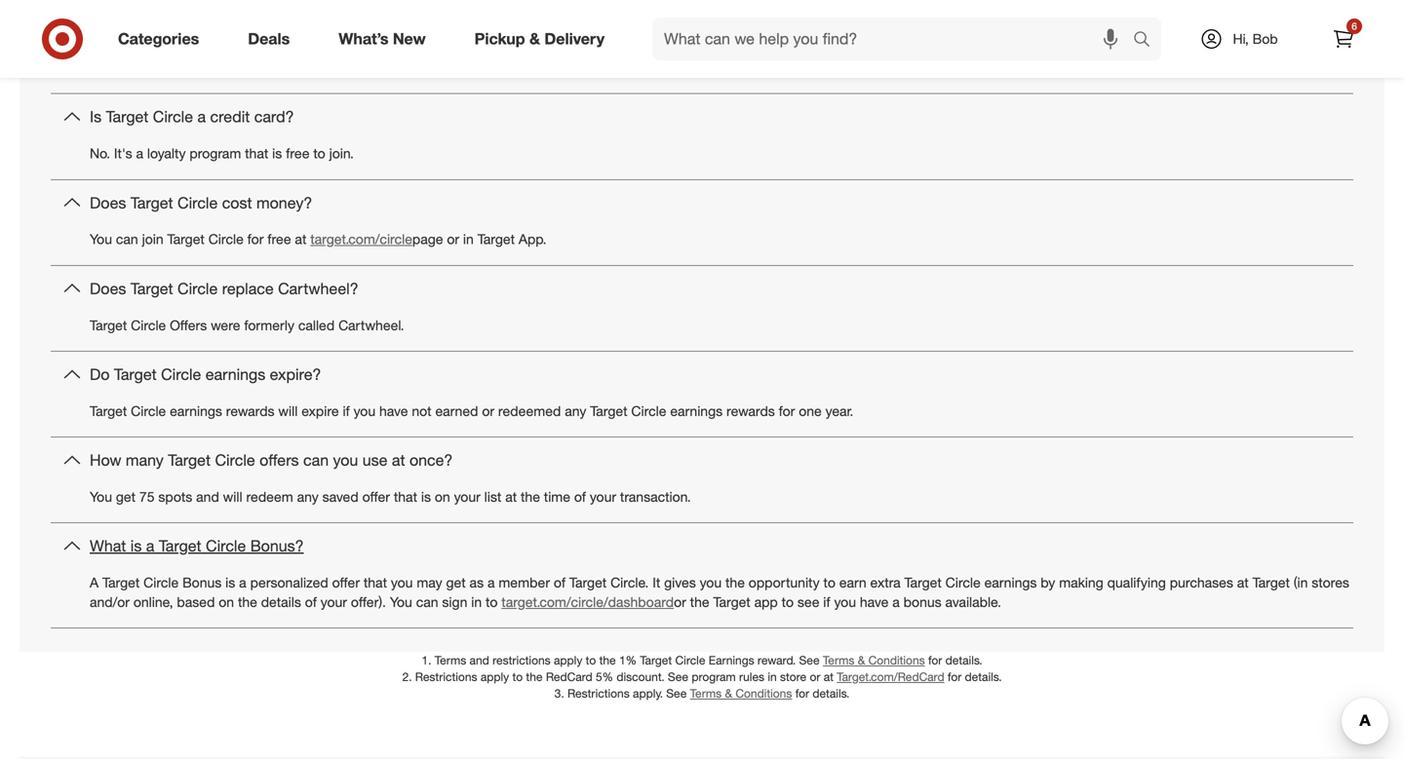 Task type: locate. For each thing, give the bounding box(es) containing it.
your right time
[[590, 489, 617, 506]]

opportunity
[[749, 574, 820, 591]]

rewards left one
[[727, 403, 775, 420]]

1 vertical spatial program
[[692, 670, 736, 685]]

1 vertical spatial &
[[858, 653, 866, 668]]

if right the see at the right bottom
[[824, 594, 831, 611]]

spots
[[158, 489, 192, 506]]

or
[[535, 59, 547, 76], [447, 231, 459, 248], [482, 403, 495, 420], [674, 594, 687, 611], [810, 670, 821, 685]]

may
[[417, 574, 443, 591]]

the down restrictions
[[526, 670, 543, 685]]

is inside a target circle bonus is a personalized offer that you may get as a member of target circle. it gives you the opportunity to earn extra target circle earnings by making qualifying purchases at target (in stores and/or online, based on the details of your offer). you can sign in to
[[226, 574, 235, 591]]

does
[[90, 193, 126, 212], [90, 279, 126, 298]]

any left saved
[[297, 489, 319, 506]]

offer).
[[351, 594, 386, 611]]

0 vertical spatial how
[[90, 22, 121, 41]]

circle.
[[611, 574, 649, 591]]

if
[[343, 403, 350, 420], [824, 594, 831, 611]]

target inside "do target circle earnings expire?" dropdown button
[[114, 365, 157, 384]]

pickup
[[475, 29, 525, 48]]

circle down offers
[[161, 365, 201, 384]]

can right the offers
[[303, 451, 329, 470]]

0 vertical spatial does
[[90, 193, 126, 212]]

of right time
[[574, 489, 586, 506]]

you left join
[[90, 231, 112, 248]]

0 horizontal spatial apply
[[481, 670, 509, 685]]

0 vertical spatial terms & conditions link
[[823, 653, 925, 668]]

terms & conditions link up target.com/redcard link
[[823, 653, 925, 668]]

2 horizontal spatial get
[[446, 574, 466, 591]]

0 horizontal spatial your
[[321, 594, 347, 611]]

& up target.com/redcard link
[[858, 653, 866, 668]]

discount.
[[617, 670, 665, 685]]

0 vertical spatial conditions
[[869, 653, 925, 668]]

you right offer).
[[390, 594, 412, 611]]

1 does from the top
[[90, 193, 126, 212]]

how for how do you get target circle?
[[90, 22, 121, 41]]

can left join
[[116, 231, 138, 248]]

1 horizontal spatial will
[[278, 403, 298, 420]]

2 horizontal spatial terms
[[823, 653, 855, 668]]

target.com/circle/dashboard
[[502, 594, 674, 611]]

earn
[[840, 574, 867, 591]]

at inside dropdown button
[[392, 451, 405, 470]]

2 does from the top
[[90, 279, 126, 298]]

1 horizontal spatial get
[[178, 22, 200, 41]]

on down once?
[[435, 489, 450, 506]]

that down the card?
[[245, 145, 269, 162]]

to
[[313, 145, 326, 162], [824, 574, 836, 591], [486, 594, 498, 611], [782, 594, 794, 611], [586, 653, 596, 668], [513, 670, 523, 685]]

get
[[178, 22, 200, 41], [116, 489, 136, 506], [446, 574, 466, 591]]

have left "not"
[[379, 403, 408, 420]]

how inside how do you get target circle? dropdown button
[[90, 22, 121, 41]]

will left expire
[[278, 403, 298, 420]]

& down earnings
[[725, 687, 733, 702]]

it
[[653, 574, 661, 591]]

is right what
[[131, 537, 142, 556]]

1 vertical spatial and
[[470, 653, 489, 668]]

2 vertical spatial &
[[725, 687, 733, 702]]

0 vertical spatial you
[[90, 231, 112, 248]]

a down extra
[[893, 594, 900, 611]]

of up target.com/circle/dashboard
[[554, 574, 566, 591]]

2 horizontal spatial of
[[574, 489, 586, 506]]

1 horizontal spatial rewards
[[727, 403, 775, 420]]

and left restrictions
[[470, 653, 489, 668]]

1 vertical spatial offer
[[332, 574, 360, 591]]

rewards up how many target circle offers can you use at once?
[[226, 403, 275, 420]]

0 vertical spatial have
[[379, 403, 408, 420]]

your
[[454, 489, 481, 506], [590, 489, 617, 506], [321, 594, 347, 611]]

you left "may"
[[391, 574, 413, 591]]

do
[[126, 22, 144, 41]]

how left do
[[90, 22, 121, 41]]

0 vertical spatial app.
[[782, 59, 810, 76]]

is down once?
[[421, 489, 431, 506]]

target inside does target circle cost money? dropdown button
[[131, 193, 173, 212]]

do target circle earnings expire? button
[[51, 352, 1354, 398]]

0 horizontal spatial and
[[196, 489, 219, 506]]

qualifying
[[1108, 574, 1167, 591]]

or right store
[[810, 670, 821, 685]]

you
[[148, 22, 173, 41], [354, 403, 376, 420], [333, 451, 358, 470], [391, 574, 413, 591], [700, 574, 722, 591], [834, 594, 856, 611]]

can inside dropdown button
[[303, 451, 329, 470]]

and/or
[[90, 594, 130, 611]]

once?
[[410, 451, 453, 470]]

that up offer).
[[364, 574, 387, 591]]

earnings
[[206, 365, 266, 384], [170, 403, 222, 420], [670, 403, 723, 420], [985, 574, 1037, 591]]

circle down "do target circle earnings expire?" dropdown button
[[632, 403, 667, 420]]

the left details
[[238, 594, 257, 611]]

circle up available.
[[946, 574, 981, 591]]

see up store
[[799, 653, 820, 668]]

1 horizontal spatial on
[[435, 489, 450, 506]]

terms up target.com/redcard link
[[823, 653, 855, 668]]

target.com/circle
[[310, 231, 413, 248]]

circle left the offers
[[215, 451, 255, 470]]

2 vertical spatial that
[[364, 574, 387, 591]]

0 horizontal spatial restrictions
[[415, 670, 477, 685]]

earnings left the by
[[985, 574, 1037, 591]]

0 vertical spatial page
[[500, 59, 531, 76]]

get inside a target circle bonus is a personalized offer that you may get as a member of target circle. it gives you the opportunity to earn extra target circle earnings by making qualifying purchases at target (in stores and/or online, based on the details of your offer). you can sign in to
[[446, 574, 466, 591]]

1 vertical spatial get
[[116, 489, 136, 506]]

target inside does target circle replace cartwheel? dropdown button
[[131, 279, 173, 298]]

a right as
[[488, 574, 495, 591]]

2 horizontal spatial your
[[590, 489, 617, 506]]

you left 75
[[90, 489, 112, 506]]

2 horizontal spatial can
[[416, 594, 439, 611]]

a
[[197, 108, 206, 127], [136, 145, 143, 162], [146, 537, 155, 556], [239, 574, 246, 591], [488, 574, 495, 591], [893, 594, 900, 611]]

in inside '1. terms and restrictions apply to the 1% target circle earnings reward. see terms & conditions for details. 2. restrictions apply to the redcard 5% discount. see program rules in store or at target.com/redcard for details. 3. restrictions apply. see terms & conditions for details.'
[[768, 670, 777, 685]]

target
[[205, 22, 247, 41], [741, 59, 778, 76], [106, 108, 149, 127], [131, 193, 173, 212], [167, 231, 205, 248], [478, 231, 515, 248], [131, 279, 173, 298], [90, 317, 127, 334], [114, 365, 157, 384], [90, 403, 127, 420], [590, 403, 628, 420], [168, 451, 211, 470], [159, 537, 202, 556], [102, 574, 140, 591], [570, 574, 607, 591], [905, 574, 942, 591], [1253, 574, 1290, 591], [714, 594, 751, 611], [640, 653, 672, 668]]

0 vertical spatial on
[[435, 489, 450, 506]]

0 vertical spatial can
[[116, 231, 138, 248]]

2 vertical spatial you
[[390, 594, 412, 611]]

0 horizontal spatial terms
[[435, 653, 466, 668]]

any right redeemed
[[565, 403, 587, 420]]

to right sign
[[486, 594, 498, 611]]

1 vertical spatial how
[[90, 451, 121, 470]]

that down once?
[[394, 489, 417, 506]]

offer right saved
[[362, 489, 390, 506]]

apply up redcard
[[554, 653, 583, 668]]

does for does target circle cost money?
[[90, 193, 126, 212]]

how inside how many target circle offers can you use at once? dropdown button
[[90, 451, 121, 470]]

0 horizontal spatial program
[[190, 145, 241, 162]]

a inside "dropdown button"
[[146, 537, 155, 556]]

that inside a target circle bonus is a personalized offer that you may get as a member of target circle. it gives you the opportunity to earn extra target circle earnings by making qualifying purchases at target (in stores and/or online, based on the details of your offer). you can sign in to
[[364, 574, 387, 591]]

you right gives
[[700, 574, 722, 591]]

0 horizontal spatial terms & conditions link
[[690, 687, 792, 702]]

1 horizontal spatial conditions
[[869, 653, 925, 668]]

circle inside dropdown button
[[153, 108, 193, 127]]

money?
[[257, 193, 312, 212]]

conditions up target.com/redcard link
[[869, 653, 925, 668]]

a inside dropdown button
[[197, 108, 206, 127]]

circle up online,
[[144, 574, 179, 591]]

0 horizontal spatial any
[[297, 489, 319, 506]]

2 horizontal spatial &
[[858, 653, 866, 668]]

circle up loyalty
[[153, 108, 193, 127]]

is target circle a credit card?
[[90, 108, 294, 127]]

redeem
[[246, 489, 293, 506]]

on right the 'based'
[[219, 594, 234, 611]]

can down "may"
[[416, 594, 439, 611]]

0 horizontal spatial &
[[530, 29, 540, 48]]

terms down earnings
[[690, 687, 722, 702]]

see right apply.
[[666, 687, 687, 702]]

1 horizontal spatial program
[[692, 670, 736, 685]]

1 vertical spatial if
[[824, 594, 831, 611]]

the left time
[[521, 489, 540, 506]]

you right expire
[[354, 403, 376, 420]]

0 vertical spatial and
[[196, 489, 219, 506]]

have down extra
[[860, 594, 889, 611]]

0 vertical spatial of
[[574, 489, 586, 506]]

will
[[278, 403, 298, 420], [223, 489, 242, 506]]

what
[[90, 537, 126, 556]]

free down money?
[[268, 231, 291, 248]]

at right list
[[505, 489, 517, 506]]

you right do
[[148, 22, 173, 41]]

earnings down were
[[206, 365, 266, 384]]

in inside a target circle bonus is a personalized offer that you may get as a member of target circle. it gives you the opportunity to earn extra target circle earnings by making qualifying purchases at target (in stores and/or online, based on the details of your offer). you can sign in to
[[471, 594, 482, 611]]

What can we help you find? suggestions appear below search field
[[653, 18, 1138, 60]]

offer
[[362, 489, 390, 506], [332, 574, 360, 591]]

a right what
[[146, 537, 155, 556]]

at right store
[[824, 670, 834, 685]]

1 vertical spatial free
[[268, 231, 291, 248]]

0 horizontal spatial offer
[[332, 574, 360, 591]]

terms & conditions link
[[823, 653, 925, 668], [690, 687, 792, 702]]

credit
[[210, 108, 250, 127]]

is right the bonus
[[226, 574, 235, 591]]

deals
[[248, 29, 290, 48]]

for right target.com/redcard link
[[948, 670, 962, 685]]

1 horizontal spatial and
[[470, 653, 489, 668]]

0 horizontal spatial on
[[219, 594, 234, 611]]

1 horizontal spatial if
[[824, 594, 831, 611]]

0 vertical spatial get
[[178, 22, 200, 41]]

use
[[363, 451, 388, 470]]

how left many
[[90, 451, 121, 470]]

circle inside "dropdown button"
[[206, 537, 246, 556]]

your left offer).
[[321, 594, 347, 611]]

1 vertical spatial any
[[297, 489, 319, 506]]

0 horizontal spatial rewards
[[226, 403, 275, 420]]

circle left offers
[[131, 317, 166, 334]]

0 horizontal spatial have
[[379, 403, 408, 420]]

the down gives
[[690, 594, 710, 611]]

1.
[[422, 653, 432, 668]]

how do you get target circle? button
[[51, 8, 1354, 54]]

circle inside '1. terms and restrictions apply to the 1% target circle earnings reward. see terms & conditions for details. 2. restrictions apply to the redcard 5% discount. see program rules in store or at target.com/redcard for details. 3. restrictions apply. see terms & conditions for details.'
[[676, 653, 706, 668]]

reward.
[[758, 653, 796, 668]]

1 horizontal spatial offer
[[362, 489, 390, 506]]

0 horizontal spatial can
[[116, 231, 138, 248]]

at right purchases
[[1238, 574, 1249, 591]]

0 vertical spatial that
[[245, 145, 269, 162]]

at inside '1. terms and restrictions apply to the 1% target circle earnings reward. see terms & conditions for details. 2. restrictions apply to the redcard 5% discount. see program rules in store or at target.com/redcard for details. 3. restrictions apply. see terms & conditions for details.'
[[824, 670, 834, 685]]

1 vertical spatial have
[[860, 594, 889, 611]]

it's
[[114, 145, 132, 162]]

offer up offer).
[[332, 574, 360, 591]]

no.
[[90, 145, 110, 162]]

6
[[1352, 20, 1358, 32]]

were
[[211, 317, 240, 334]]

search
[[1125, 31, 1172, 50]]

replace
[[222, 279, 274, 298]]

0 vertical spatial offer
[[362, 489, 390, 506]]

terms
[[435, 653, 466, 668], [823, 653, 855, 668], [690, 687, 722, 702]]

you
[[90, 231, 112, 248], [90, 489, 112, 506], [390, 594, 412, 611]]

1 vertical spatial conditions
[[736, 687, 792, 702]]

earned
[[436, 403, 478, 420]]

0 vertical spatial program
[[190, 145, 241, 162]]

target inside how many target circle offers can you use at once? dropdown button
[[168, 451, 211, 470]]

apply
[[554, 653, 583, 668], [481, 670, 509, 685]]

& right pickup
[[530, 29, 540, 48]]

program
[[190, 145, 241, 162], [692, 670, 736, 685]]

the right through
[[602, 59, 621, 76]]

1%
[[619, 653, 637, 668]]

see
[[798, 594, 820, 611]]

0 vertical spatial will
[[278, 403, 298, 420]]

see right 'discount.'
[[668, 670, 689, 685]]

1 vertical spatial see
[[668, 670, 689, 685]]

2 rewards from the left
[[727, 403, 775, 420]]

conditions
[[869, 653, 925, 668], [736, 687, 792, 702]]

1 horizontal spatial that
[[364, 574, 387, 591]]

1 vertical spatial restrictions
[[568, 687, 630, 702]]

1 vertical spatial of
[[554, 574, 566, 591]]

2 vertical spatial can
[[416, 594, 439, 611]]

1 vertical spatial you
[[90, 489, 112, 506]]

offer inside a target circle bonus is a personalized offer that you may get as a member of target circle. it gives you the opportunity to earn extra target circle earnings by making qualifying purchases at target (in stores and/or online, based on the details of your offer). you can sign in to
[[332, 574, 360, 591]]

on inside a target circle bonus is a personalized offer that you may get as a member of target circle. it gives you the opportunity to earn extra target circle earnings by making qualifying purchases at target (in stores and/or online, based on the details of your offer). you can sign in to
[[219, 594, 234, 611]]

2 how from the top
[[90, 451, 121, 470]]

apply down restrictions
[[481, 670, 509, 685]]

0 vertical spatial any
[[565, 403, 587, 420]]

1 how from the top
[[90, 22, 121, 41]]

join
[[142, 231, 164, 248]]

and inside '1. terms and restrictions apply to the 1% target circle earnings reward. see terms & conditions for details. 2. restrictions apply to the redcard 5% discount. see program rules in store or at target.com/redcard for details. 3. restrictions apply. see terms & conditions for details.'
[[470, 653, 489, 668]]

account
[[625, 59, 676, 76]]

circle left earnings
[[676, 653, 706, 668]]

2 horizontal spatial that
[[394, 489, 417, 506]]

many
[[126, 451, 164, 470]]

get up sign
[[446, 574, 466, 591]]

if right expire
[[343, 403, 350, 420]]

does up do
[[90, 279, 126, 298]]

does down no.
[[90, 193, 126, 212]]

is
[[272, 145, 282, 162], [421, 489, 431, 506], [131, 537, 142, 556], [226, 574, 235, 591]]

that
[[245, 145, 269, 162], [394, 489, 417, 506], [364, 574, 387, 591]]

1 vertical spatial can
[[303, 451, 329, 470]]

1 vertical spatial terms & conditions link
[[690, 687, 792, 702]]

is down the card?
[[272, 145, 282, 162]]

1 horizontal spatial can
[[303, 451, 329, 470]]

is target circle a credit card? button
[[51, 94, 1354, 140]]

0 horizontal spatial will
[[223, 489, 242, 506]]

purchases
[[1170, 574, 1234, 591]]

details
[[261, 594, 301, 611]]

circle
[[153, 108, 193, 127], [178, 193, 218, 212], [208, 231, 244, 248], [178, 279, 218, 298], [131, 317, 166, 334], [161, 365, 201, 384], [131, 403, 166, 420], [632, 403, 667, 420], [215, 451, 255, 470], [206, 537, 246, 556], [144, 574, 179, 591], [946, 574, 981, 591], [676, 653, 706, 668]]

what is a target circle bonus?
[[90, 537, 304, 556]]

1 horizontal spatial apply
[[554, 653, 583, 668]]

6 link
[[1323, 18, 1366, 60]]

how do you get target circle?
[[90, 22, 300, 41]]

1 vertical spatial does
[[90, 279, 126, 298]]

1 horizontal spatial of
[[554, 574, 566, 591]]

program down credit
[[190, 145, 241, 162]]

2.
[[402, 670, 412, 685]]

1 vertical spatial app.
[[519, 231, 547, 248]]

1 rewards from the left
[[226, 403, 275, 420]]

0 horizontal spatial if
[[343, 403, 350, 420]]

on
[[435, 489, 450, 506], [219, 594, 234, 611]]

target.com/circle/dashboard link
[[502, 594, 674, 611]]

can
[[116, 231, 138, 248], [303, 451, 329, 470], [416, 594, 439, 611]]

get left 75
[[116, 489, 136, 506]]

have
[[379, 403, 408, 420], [860, 594, 889, 611]]

restrictions down 1.
[[415, 670, 477, 685]]

does for does target circle replace cartwheel?
[[90, 279, 126, 298]]

program down earnings
[[692, 670, 736, 685]]



Task type: describe. For each thing, give the bounding box(es) containing it.
0 vertical spatial restrictions
[[415, 670, 477, 685]]

to up 5%
[[586, 653, 596, 668]]

target inside is target circle a credit card? dropdown button
[[106, 108, 149, 127]]

bonus
[[904, 594, 942, 611]]

to left earn
[[824, 574, 836, 591]]

0 vertical spatial see
[[799, 653, 820, 668]]

by
[[1041, 574, 1056, 591]]

0 vertical spatial details.
[[946, 653, 983, 668]]

the right tab
[[718, 59, 737, 76]]

0 vertical spatial &
[[530, 29, 540, 48]]

to down "opportunity"
[[782, 594, 794, 611]]

a right it's
[[136, 145, 143, 162]]

target circle earnings rewards will expire if you have not earned or redeemed any target circle earnings rewards for one year.
[[90, 403, 854, 420]]

called
[[298, 317, 335, 334]]

circle up offers
[[178, 279, 218, 298]]

for up target.com/redcard link
[[929, 653, 943, 668]]

do target circle earnings expire?
[[90, 365, 321, 384]]

member
[[499, 574, 550, 591]]

5%
[[596, 670, 614, 685]]

at down money?
[[295, 231, 307, 248]]

1 horizontal spatial &
[[725, 687, 733, 702]]

1 horizontal spatial app.
[[782, 59, 810, 76]]

join.
[[329, 145, 354, 162]]

at inside a target circle bonus is a personalized offer that you may get as a member of target circle. it gives you the opportunity to earn extra target circle earnings by making qualifying purchases at target (in stores and/or online, based on the details of your offer). you can sign in to
[[1238, 574, 1249, 591]]

making
[[1060, 574, 1104, 591]]

75
[[139, 489, 155, 506]]

0 horizontal spatial that
[[245, 145, 269, 162]]

app
[[755, 594, 778, 611]]

you inside a target circle bonus is a personalized offer that you may get as a member of target circle. it gives you the opportunity to earn extra target circle earnings by making qualifying purchases at target (in stores and/or online, based on the details of your offer). you can sign in to
[[390, 594, 412, 611]]

what is a target circle bonus? button
[[51, 524, 1354, 569]]

earnings inside dropdown button
[[206, 365, 266, 384]]

circle down cost
[[208, 231, 244, 248]]

target.com/redcard
[[837, 670, 945, 685]]

through
[[551, 59, 598, 76]]

hi,
[[1233, 30, 1249, 47]]

1 horizontal spatial any
[[565, 403, 587, 420]]

0 vertical spatial apply
[[554, 653, 583, 668]]

stores
[[1312, 574, 1350, 591]]

1 horizontal spatial terms
[[690, 687, 722, 702]]

extra
[[871, 574, 901, 591]]

or down gives
[[674, 594, 687, 611]]

expire?
[[270, 365, 321, 384]]

1 vertical spatial will
[[223, 489, 242, 506]]

redcard
[[546, 670, 593, 685]]

earnings inside a target circle bonus is a personalized offer that you may get as a member of target circle. it gives you the opportunity to earn extra target circle earnings by making qualifying purchases at target (in stores and/or online, based on the details of your offer). you can sign in to
[[985, 574, 1037, 591]]

earnings
[[709, 653, 755, 668]]

1 horizontal spatial page
[[500, 59, 531, 76]]

or right earned
[[482, 403, 495, 420]]

for left one
[[779, 403, 795, 420]]

target inside how do you get target circle? dropdown button
[[205, 22, 247, 41]]

for down store
[[796, 687, 810, 702]]

0 horizontal spatial of
[[305, 594, 317, 611]]

expire
[[302, 403, 339, 420]]

no. it's a loyalty program that is free to join.
[[90, 145, 354, 162]]

or inside '1. terms and restrictions apply to the 1% target circle earnings reward. see terms & conditions for details. 2. restrictions apply to the redcard 5% discount. see program rules in store or at target.com/redcard for details. 3. restrictions apply. see terms & conditions for details.'
[[810, 670, 821, 685]]

is inside what is a target circle bonus? "dropdown button"
[[131, 537, 142, 556]]

the up target.com/circle/dashboard or the target app to see if you have a bonus available.
[[726, 574, 745, 591]]

1 vertical spatial apply
[[481, 670, 509, 685]]

time
[[544, 489, 571, 506]]

you for you get 75 spots and will redeem any saved offer that is on your list at the time of your transaction.
[[90, 489, 112, 506]]

0 vertical spatial free
[[286, 145, 310, 162]]

get inside dropdown button
[[178, 22, 200, 41]]

hi, bob
[[1233, 30, 1278, 47]]

not
[[412, 403, 432, 420]]

tab
[[680, 59, 699, 76]]

cost
[[222, 193, 252, 212]]

or right 'target.com/circle' link
[[447, 231, 459, 248]]

to left join.
[[313, 145, 326, 162]]

0 horizontal spatial page
[[413, 231, 443, 248]]

does target circle replace cartwheel?
[[90, 279, 359, 298]]

available.
[[946, 594, 1002, 611]]

program inside '1. terms and restrictions apply to the 1% target circle earnings reward. see terms & conditions for details. 2. restrictions apply to the redcard 5% discount. see program rules in store or at target.com/redcard for details. 3. restrictions apply. see terms & conditions for details.'
[[692, 670, 736, 685]]

target.com/redcard link
[[837, 670, 945, 685]]

0 horizontal spatial app.
[[519, 231, 547, 248]]

gives
[[664, 574, 696, 591]]

bonus
[[182, 574, 222, 591]]

0 horizontal spatial get
[[116, 489, 136, 506]]

you for you can join target circle for free at target.com/circle page or in target app.
[[90, 231, 112, 248]]

page or through the account tab in the target app.
[[496, 59, 810, 76]]

store
[[780, 670, 807, 685]]

circle up many
[[131, 403, 166, 420]]

is
[[90, 108, 102, 127]]

how for how many target circle offers can you use at once?
[[90, 451, 121, 470]]

restrictions
[[493, 653, 551, 668]]

redeemed
[[498, 403, 561, 420]]

0 vertical spatial if
[[343, 403, 350, 420]]

terms & conditions link for 3. restrictions apply. see
[[690, 687, 792, 702]]

2 vertical spatial details.
[[813, 687, 850, 702]]

1 horizontal spatial your
[[454, 489, 481, 506]]

for down cost
[[247, 231, 264, 248]]

target inside what is a target circle bonus? "dropdown button"
[[159, 537, 202, 556]]

offers
[[260, 451, 299, 470]]

your inside a target circle bonus is a personalized offer that you may get as a member of target circle. it gives you the opportunity to earn extra target circle earnings by making qualifying purchases at target (in stores and/or online, based on the details of your offer). you can sign in to
[[321, 594, 347, 611]]

you left use
[[333, 451, 358, 470]]

pickup & delivery
[[475, 29, 605, 48]]

the up 5%
[[600, 653, 616, 668]]

bob
[[1253, 30, 1278, 47]]

terms & conditions link for 1. terms and restrictions apply to the 1% target circle earnings reward. see
[[823, 653, 925, 668]]

1 vertical spatial details.
[[965, 670, 1002, 685]]

target.com/circle/dashboard or the target app to see if you have a bonus available.
[[502, 594, 1002, 611]]

1 vertical spatial that
[[394, 489, 417, 506]]

sign
[[442, 594, 468, 611]]

target inside '1. terms and restrictions apply to the 1% target circle earnings reward. see terms & conditions for details. 2. restrictions apply to the redcard 5% discount. see program rules in store or at target.com/redcard for details. 3. restrictions apply. see terms & conditions for details.'
[[640, 653, 672, 668]]

to down restrictions
[[513, 670, 523, 685]]

cartwheel.
[[339, 317, 404, 334]]

does target circle cost money?
[[90, 193, 312, 212]]

circle left cost
[[178, 193, 218, 212]]

or down pickup & delivery at top
[[535, 59, 547, 76]]

what's new link
[[322, 18, 450, 60]]

one
[[799, 403, 822, 420]]

cartwheel?
[[278, 279, 359, 298]]

earnings down "do target circle earnings expire?" dropdown button
[[670, 403, 723, 420]]

offers
[[170, 317, 207, 334]]

do
[[90, 365, 110, 384]]

what's
[[339, 29, 389, 48]]

you get 75 spots and will redeem any saved offer that is on your list at the time of your transaction.
[[90, 489, 691, 506]]

deals link
[[231, 18, 314, 60]]

2 vertical spatial see
[[666, 687, 687, 702]]

online,
[[133, 594, 173, 611]]

rules
[[739, 670, 765, 685]]

(in
[[1294, 574, 1309, 591]]

circle?
[[252, 22, 300, 41]]

3.
[[555, 687, 564, 702]]

target.com/circle link
[[310, 231, 413, 248]]

target circle offers were formerly called cartwheel.
[[90, 317, 404, 334]]

personalized
[[250, 574, 328, 591]]

a right the bonus
[[239, 574, 246, 591]]

bonus?
[[250, 537, 304, 556]]

does target circle cost money? button
[[51, 180, 1354, 226]]

saved
[[322, 489, 359, 506]]

categories
[[118, 29, 199, 48]]

list
[[485, 489, 502, 506]]

you down earn
[[834, 594, 856, 611]]

earnings down do target circle earnings expire?
[[170, 403, 222, 420]]

does target circle replace cartwheel? button
[[51, 266, 1354, 312]]

you can join target circle for free at target.com/circle page or in target app.
[[90, 231, 547, 248]]

categories link
[[101, 18, 224, 60]]

card?
[[254, 108, 294, 127]]

a target circle bonus is a personalized offer that you may get as a member of target circle. it gives you the opportunity to earn extra target circle earnings by making qualifying purchases at target (in stores and/or online, based on the details of your offer). you can sign in to
[[90, 574, 1350, 611]]

new
[[393, 29, 426, 48]]

how many target circle offers can you use at once? button
[[51, 438, 1354, 484]]

pickup & delivery link
[[458, 18, 629, 60]]

search button
[[1125, 18, 1172, 64]]

what's new
[[339, 29, 426, 48]]

can inside a target circle bonus is a personalized offer that you may get as a member of target circle. it gives you the opportunity to earn extra target circle earnings by making qualifying purchases at target (in stores and/or online, based on the details of your offer). you can sign in to
[[416, 594, 439, 611]]



Task type: vqa. For each thing, say whether or not it's contained in the screenshot.
store
yes



